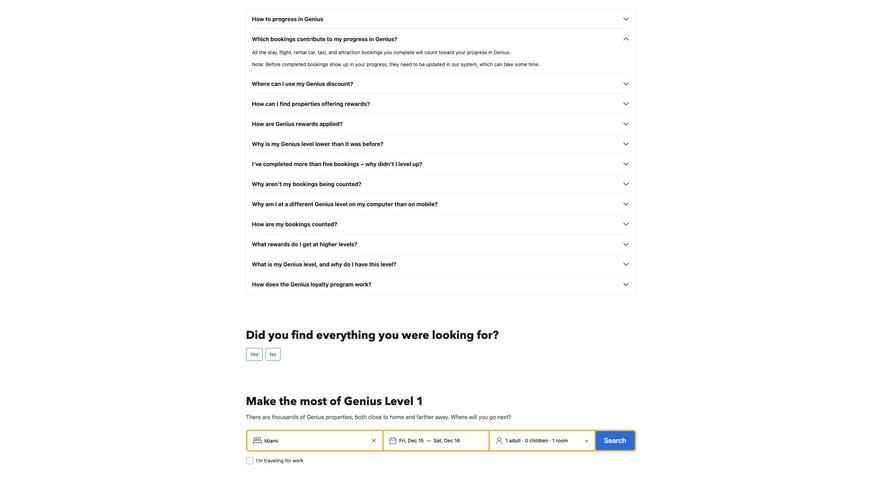 Task type: describe. For each thing, give the bounding box(es) containing it.
why is my genius level lower than it was before?
[[252, 141, 383, 147]]

bookings up progress,
[[362, 49, 383, 55]]

more
[[294, 161, 308, 167]]

16
[[455, 438, 460, 444]]

can for how can i find properties offering rewards?
[[266, 101, 275, 107]]

home
[[390, 414, 404, 421]]

rental
[[294, 49, 307, 55]]

genius left the level,
[[283, 261, 302, 268]]

why aren't my bookings being counted? button
[[252, 180, 630, 189]]

1 horizontal spatial your
[[456, 49, 466, 55]]

how for how are genius rewards applied?
[[252, 121, 264, 127]]

next?
[[497, 414, 511, 421]]

i right didn't
[[395, 161, 397, 167]]

0 vertical spatial rewards
[[296, 121, 318, 127]]

is for what
[[268, 261, 272, 268]]

do inside dropdown button
[[344, 261, 351, 268]]

make the most of genius level 1
[[246, 394, 424, 410]]

2 on from the left
[[408, 201, 415, 208]]

you up no
[[268, 328, 289, 344]]

children
[[530, 438, 548, 444]]

level
[[385, 394, 414, 410]]

at inside dropdown button
[[313, 241, 318, 248]]

before?
[[363, 141, 383, 147]]

at inside dropdown button
[[278, 201, 284, 208]]

in left our
[[447, 61, 451, 67]]

fri, dec 15 — sat, dec 16
[[399, 438, 460, 444]]

which
[[480, 61, 493, 67]]

0 vertical spatial level
[[301, 141, 314, 147]]

our
[[452, 61, 459, 67]]

different
[[290, 201, 313, 208]]

to right close
[[383, 414, 388, 421]]

my right use
[[297, 81, 305, 87]]

progress,
[[367, 61, 388, 67]]

in inside dropdown button
[[298, 16, 303, 22]]

Where are you going? field
[[262, 435, 370, 447]]

flight,
[[280, 49, 293, 55]]

progress inside dropdown button
[[272, 16, 297, 22]]

level,
[[304, 261, 318, 268]]

how are genius rewards applied? button
[[252, 120, 630, 128]]

genius.
[[494, 49, 511, 55]]

what for what is my genius level, and why do i have this level?
[[252, 261, 266, 268]]

how for how are my bookings counted?
[[252, 221, 264, 228]]

discount?
[[326, 81, 353, 87]]

—
[[427, 438, 431, 444]]

sat,
[[434, 438, 443, 444]]

0 horizontal spatial your
[[355, 61, 365, 67]]

counted? inside the how are my bookings counted? dropdown button
[[312, 221, 337, 228]]

up
[[343, 61, 349, 67]]

i'm traveling for work
[[256, 458, 304, 464]]

a
[[285, 201, 288, 208]]

how for how to progress in genius
[[252, 16, 264, 22]]

to inside 'dropdown button'
[[327, 36, 332, 42]]

how to progress in genius button
[[252, 15, 630, 23]]

does
[[266, 282, 279, 288]]

fri, dec 15 button
[[396, 435, 427, 447]]

genius left loyalty
[[291, 282, 309, 288]]

away.
[[435, 414, 449, 421]]

i inside dropdown button
[[300, 241, 301, 248]]

0
[[525, 438, 528, 444]]

and inside what is my genius level, and why do i have this level? dropdown button
[[319, 261, 330, 268]]

1 · from the left
[[522, 438, 524, 444]]

didn't
[[378, 161, 394, 167]]

stay,
[[268, 49, 278, 55]]

i've
[[252, 161, 262, 167]]

to left be
[[413, 61, 418, 67]]

traveling
[[264, 458, 284, 464]]

go
[[489, 414, 496, 421]]

1 for 1 adult · 0 children · 1 room
[[552, 438, 555, 444]]

you left go in the right bottom of the page
[[479, 414, 488, 421]]

what for what rewards do i get at higher levels?
[[252, 241, 266, 248]]

the for all
[[259, 49, 266, 55]]

yes
[[250, 352, 259, 358]]

the inside how does the genius loyalty program work? dropdown button
[[280, 282, 289, 288]]

how does the genius loyalty program work? button
[[252, 280, 630, 289]]

which
[[252, 36, 269, 42]]

2 horizontal spatial progress
[[467, 49, 487, 55]]

use
[[285, 81, 295, 87]]

what rewards do i get at higher levels? button
[[252, 240, 630, 249]]

system,
[[461, 61, 478, 67]]

where can i use my genius discount? button
[[252, 80, 630, 88]]

applied?
[[319, 121, 343, 127]]

are for thousands
[[262, 414, 270, 421]]

how are my bookings counted?
[[252, 221, 337, 228]]

work
[[293, 458, 304, 464]]

where can i use my genius discount?
[[252, 81, 353, 87]]

genius up both
[[344, 394, 382, 410]]

1 vertical spatial than
[[309, 161, 321, 167]]

genius up contribute
[[304, 16, 323, 22]]

genius?
[[375, 36, 397, 42]]

attraction
[[338, 49, 360, 55]]

1 adult · 0 children · 1 room button
[[493, 434, 592, 448]]

i up how are genius rewards applied?
[[277, 101, 278, 107]]

mobile?
[[416, 201, 438, 208]]

which bookings contribute to my progress in genius? button
[[252, 35, 630, 43]]

i've completed more than five bookings – why didn't i level up?
[[252, 161, 422, 167]]

lower
[[315, 141, 330, 147]]

how can i find properties offering rewards?
[[252, 101, 370, 107]]

my inside 'dropdown button'
[[334, 36, 342, 42]]

counted? inside why aren't my bookings being counted? dropdown button
[[336, 181, 361, 187]]

show
[[330, 61, 341, 67]]

was
[[350, 141, 361, 147]]

get
[[303, 241, 312, 248]]

be
[[419, 61, 425, 67]]

is for why
[[266, 141, 270, 147]]

2 horizontal spatial level
[[398, 161, 411, 167]]

work?
[[355, 282, 372, 288]]

count
[[425, 49, 438, 55]]

they
[[389, 61, 399, 67]]

1 horizontal spatial where
[[451, 414, 468, 421]]

all
[[252, 49, 258, 55]]

why for why am i at a different genius level on my computer than on mobile?
[[252, 201, 264, 208]]

for?
[[477, 328, 499, 344]]

find inside dropdown button
[[280, 101, 290, 107]]

complete
[[393, 49, 415, 55]]

which bookings contribute to my progress in genius?
[[252, 36, 397, 42]]

genius down most
[[307, 414, 324, 421]]

rewards?
[[345, 101, 370, 107]]

aren't
[[266, 181, 282, 187]]

it
[[345, 141, 349, 147]]

how can i find properties offering rewards? button
[[252, 100, 630, 108]]

note:
[[252, 61, 264, 67]]

close
[[368, 414, 382, 421]]

of for thousands
[[300, 414, 305, 421]]

looking
[[432, 328, 474, 344]]

no
[[270, 352, 276, 358]]

0 vertical spatial and
[[329, 49, 337, 55]]

why am i at a different genius level on my computer than on mobile?
[[252, 201, 438, 208]]

note: before completed bookings show up in your progress, they need to be updated in our system, which can take some time.
[[252, 61, 540, 67]]

loyalty
[[311, 282, 329, 288]]

are for genius
[[266, 121, 274, 127]]



Task type: locate. For each thing, give the bounding box(es) containing it.
0 horizontal spatial progress
[[272, 16, 297, 22]]

my
[[334, 36, 342, 42], [297, 81, 305, 87], [271, 141, 280, 147], [283, 181, 291, 187], [357, 201, 365, 208], [276, 221, 284, 228], [274, 261, 282, 268]]

in left "genius?"
[[369, 36, 374, 42]]

2 why from the top
[[252, 181, 264, 187]]

0 vertical spatial the
[[259, 49, 266, 55]]

at right get
[[313, 241, 318, 248]]

0 horizontal spatial dec
[[408, 438, 417, 444]]

both
[[355, 414, 367, 421]]

1 vertical spatial rewards
[[268, 241, 290, 248]]

why up program
[[331, 261, 342, 268]]

0 horizontal spatial level
[[301, 141, 314, 147]]

1 vertical spatial at
[[313, 241, 318, 248]]

at left a
[[278, 201, 284, 208]]

to inside dropdown button
[[266, 16, 271, 22]]

0 vertical spatial than
[[332, 141, 344, 147]]

0 vertical spatial of
[[330, 394, 341, 410]]

0 horizontal spatial 1
[[417, 394, 424, 410]]

taxi,
[[318, 49, 327, 55]]

my up attraction
[[334, 36, 342, 42]]

some
[[515, 61, 527, 67]]

than left it
[[332, 141, 344, 147]]

2 vertical spatial why
[[252, 201, 264, 208]]

in right up
[[350, 61, 354, 67]]

toward
[[439, 49, 454, 55]]

can left 'take'
[[494, 61, 503, 67]]

2 horizontal spatial 1
[[552, 438, 555, 444]]

1 horizontal spatial rewards
[[296, 121, 318, 127]]

1 vertical spatial find
[[292, 328, 313, 344]]

am
[[266, 201, 274, 208]]

yes button
[[246, 348, 263, 361]]

0 vertical spatial where
[[252, 81, 270, 87]]

and right taxi,
[[329, 49, 337, 55]]

bookings inside 'dropdown button'
[[271, 36, 296, 42]]

my right aren't
[[283, 181, 291, 187]]

did you find everything you were looking for?
[[246, 328, 499, 344]]

·
[[522, 438, 524, 444], [550, 438, 551, 444]]

progress
[[272, 16, 297, 22], [343, 36, 368, 42], [467, 49, 487, 55]]

do left get
[[291, 241, 298, 248]]

1 horizontal spatial progress
[[343, 36, 368, 42]]

0 horizontal spatial find
[[280, 101, 290, 107]]

why for why aren't my bookings being counted?
[[252, 181, 264, 187]]

bookings down taxi,
[[307, 61, 328, 67]]

where down note:
[[252, 81, 270, 87]]

there
[[246, 414, 261, 421]]

1 dec from the left
[[408, 438, 417, 444]]

0 vertical spatial your
[[456, 49, 466, 55]]

in
[[298, 16, 303, 22], [369, 36, 374, 42], [489, 49, 493, 55], [350, 61, 354, 67], [447, 61, 451, 67]]

genius down being
[[315, 201, 334, 208]]

my up 'does'
[[274, 261, 282, 268]]

up?
[[412, 161, 422, 167]]

do left have
[[344, 261, 351, 268]]

i left have
[[352, 261, 354, 268]]

this
[[369, 261, 379, 268]]

will
[[416, 49, 423, 55], [469, 414, 477, 421]]

1 vertical spatial are
[[266, 221, 274, 228]]

why is my genius level lower than it was before? button
[[252, 140, 630, 148]]

counted?
[[336, 181, 361, 187], [312, 221, 337, 228]]

the up thousands
[[279, 394, 297, 410]]

find
[[280, 101, 290, 107], [292, 328, 313, 344]]

0 vertical spatial progress
[[272, 16, 297, 22]]

adult
[[509, 438, 521, 444]]

dec
[[408, 438, 417, 444], [444, 438, 453, 444]]

1 left room
[[552, 438, 555, 444]]

levels?
[[339, 241, 357, 248]]

completed inside dropdown button
[[263, 161, 292, 167]]

2 what from the top
[[252, 261, 266, 268]]

all the stay, flight, rental car, taxi, and attraction bookings you complete will count toward your progress in genius.
[[252, 49, 511, 55]]

1 horizontal spatial at
[[313, 241, 318, 248]]

· left the 0
[[522, 438, 524, 444]]

program
[[330, 282, 354, 288]]

higher
[[320, 241, 337, 248]]

how
[[252, 16, 264, 22], [252, 101, 264, 107], [252, 121, 264, 127], [252, 221, 264, 228], [252, 282, 264, 288]]

the for make
[[279, 394, 297, 410]]

my up what rewards do i get at higher levels?
[[276, 221, 284, 228]]

and
[[329, 49, 337, 55], [319, 261, 330, 268], [406, 414, 415, 421]]

dec left 16
[[444, 438, 453, 444]]

is inside what is my genius level, and why do i have this level? dropdown button
[[268, 261, 272, 268]]

0 vertical spatial what
[[252, 241, 266, 248]]

2 vertical spatial the
[[279, 394, 297, 410]]

0 horizontal spatial than
[[309, 161, 321, 167]]

why left am
[[252, 201, 264, 208]]

2 horizontal spatial than
[[395, 201, 407, 208]]

1 left adult
[[506, 438, 508, 444]]

properties
[[292, 101, 320, 107]]

0 vertical spatial is
[[266, 141, 270, 147]]

why up i've
[[252, 141, 264, 147]]

why right –
[[365, 161, 377, 167]]

1 vertical spatial can
[[271, 81, 281, 87]]

than right computer
[[395, 201, 407, 208]]

1 horizontal spatial find
[[292, 328, 313, 344]]

search
[[604, 437, 626, 445]]

of up properties,
[[330, 394, 341, 410]]

0 horizontal spatial at
[[278, 201, 284, 208]]

0 vertical spatial do
[[291, 241, 298, 248]]

dec left the 15
[[408, 438, 417, 444]]

2 vertical spatial progress
[[467, 49, 487, 55]]

where inside dropdown button
[[252, 81, 270, 87]]

i left use
[[282, 81, 284, 87]]

i've completed more than five bookings – why didn't i level up? button
[[252, 160, 630, 168]]

2 vertical spatial than
[[395, 201, 407, 208]]

the
[[259, 49, 266, 55], [280, 282, 289, 288], [279, 394, 297, 410]]

how does the genius loyalty program work?
[[252, 282, 372, 288]]

1 vertical spatial why
[[331, 261, 342, 268]]

why for why is my genius level lower than it was before?
[[252, 141, 264, 147]]

3 why from the top
[[252, 201, 264, 208]]

do
[[291, 241, 298, 248], [344, 261, 351, 268]]

0 horizontal spatial where
[[252, 81, 270, 87]]

are for my
[[266, 221, 274, 228]]

0 horizontal spatial on
[[349, 201, 356, 208]]

how for how can i find properties offering rewards?
[[252, 101, 264, 107]]

i'm
[[256, 458, 263, 464]]

1 horizontal spatial will
[[469, 414, 477, 421]]

before
[[266, 61, 281, 67]]

and right the level,
[[319, 261, 330, 268]]

1 horizontal spatial why
[[365, 161, 377, 167]]

1 how from the top
[[252, 16, 264, 22]]

why left aren't
[[252, 181, 264, 187]]

0 horizontal spatial do
[[291, 241, 298, 248]]

what inside dropdown button
[[252, 261, 266, 268]]

make
[[246, 394, 276, 410]]

1 vertical spatial and
[[319, 261, 330, 268]]

0 horizontal spatial why
[[331, 261, 342, 268]]

1 vertical spatial is
[[268, 261, 272, 268]]

most
[[300, 394, 327, 410]]

1 what from the top
[[252, 241, 266, 248]]

my left computer
[[357, 201, 365, 208]]

i right am
[[275, 201, 277, 208]]

progress inside 'dropdown button'
[[343, 36, 368, 42]]

genius up how can i find properties offering rewards?
[[306, 81, 325, 87]]

can left use
[[271, 81, 281, 87]]

sat, dec 16 button
[[431, 435, 463, 447]]

1 horizontal spatial on
[[408, 201, 415, 208]]

1 vertical spatial your
[[355, 61, 365, 67]]

1 vertical spatial completed
[[263, 161, 292, 167]]

1 horizontal spatial do
[[344, 261, 351, 268]]

of for most
[[330, 394, 341, 410]]

0 vertical spatial why
[[252, 141, 264, 147]]

1 horizontal spatial dec
[[444, 438, 453, 444]]

your right up
[[355, 61, 365, 67]]

· right children at the bottom right
[[550, 438, 551, 444]]

2 · from the left
[[550, 438, 551, 444]]

1 horizontal spatial level
[[335, 201, 348, 208]]

why
[[252, 141, 264, 147], [252, 181, 264, 187], [252, 201, 264, 208]]

on
[[349, 201, 356, 208], [408, 201, 415, 208]]

of right thousands
[[300, 414, 305, 421]]

to up the which
[[266, 16, 271, 22]]

3 how from the top
[[252, 121, 264, 127]]

genius down how are genius rewards applied?
[[281, 141, 300, 147]]

1 why from the top
[[252, 141, 264, 147]]

2 vertical spatial level
[[335, 201, 348, 208]]

properties,
[[326, 414, 354, 421]]

completed up aren't
[[263, 161, 292, 167]]

1 vertical spatial of
[[300, 414, 305, 421]]

can for where can i use my genius discount?
[[271, 81, 281, 87]]

the right 'does'
[[280, 282, 289, 288]]

bookings
[[271, 36, 296, 42], [362, 49, 383, 55], [307, 61, 328, 67], [334, 161, 359, 167], [293, 181, 318, 187], [285, 221, 310, 228]]

0 horizontal spatial rewards
[[268, 241, 290, 248]]

room
[[556, 438, 568, 444]]

0 horizontal spatial ·
[[522, 438, 524, 444]]

no button
[[266, 348, 281, 361]]

bookings down different
[[285, 221, 310, 228]]

what
[[252, 241, 266, 248], [252, 261, 266, 268]]

15
[[418, 438, 424, 444]]

4 how from the top
[[252, 221, 264, 228]]

you left were
[[379, 328, 399, 344]]

your
[[456, 49, 466, 55], [355, 61, 365, 67]]

0 vertical spatial why
[[365, 161, 377, 167]]

car,
[[308, 49, 316, 55]]

are inside dropdown button
[[266, 221, 274, 228]]

progress up 'flight,'
[[272, 16, 297, 22]]

farther
[[417, 414, 434, 421]]

where right away.
[[451, 414, 468, 421]]

rewards
[[296, 121, 318, 127], [268, 241, 290, 248]]

your up our
[[456, 49, 466, 55]]

how to progress in genius
[[252, 16, 323, 22]]

have
[[355, 261, 368, 268]]

search button
[[596, 432, 635, 451]]

to up taxi,
[[327, 36, 332, 42]]

how inside dropdown button
[[252, 121, 264, 127]]

0 vertical spatial completed
[[282, 61, 306, 67]]

i
[[282, 81, 284, 87], [277, 101, 278, 107], [395, 161, 397, 167], [275, 201, 277, 208], [300, 241, 301, 248], [352, 261, 354, 268]]

1 vertical spatial the
[[280, 282, 289, 288]]

progress up system,
[[467, 49, 487, 55]]

on left computer
[[349, 201, 356, 208]]

0 horizontal spatial of
[[300, 414, 305, 421]]

0 vertical spatial can
[[494, 61, 503, 67]]

completed down the rental
[[282, 61, 306, 67]]

do inside dropdown button
[[291, 241, 298, 248]]

0 vertical spatial find
[[280, 101, 290, 107]]

on left mobile?
[[408, 201, 415, 208]]

is
[[266, 141, 270, 147], [268, 261, 272, 268]]

how for how does the genius loyalty program work?
[[252, 282, 264, 288]]

how are my bookings counted? button
[[252, 220, 630, 229]]

what is my genius level, and why do i have this level? button
[[252, 260, 630, 269]]

5 how from the top
[[252, 282, 264, 288]]

1 horizontal spatial 1
[[506, 438, 508, 444]]

1 vertical spatial do
[[344, 261, 351, 268]]

0 horizontal spatial will
[[416, 49, 423, 55]]

updated
[[426, 61, 445, 67]]

0 vertical spatial counted?
[[336, 181, 361, 187]]

1 vertical spatial progress
[[343, 36, 368, 42]]

what is my genius level, and why do i have this level?
[[252, 261, 396, 268]]

my down how are genius rewards applied?
[[271, 141, 280, 147]]

counted? up why am i at a different genius level on my computer than on mobile?
[[336, 181, 361, 187]]

bookings left –
[[334, 161, 359, 167]]

counted? up higher
[[312, 221, 337, 228]]

to
[[266, 16, 271, 22], [327, 36, 332, 42], [413, 61, 418, 67], [383, 414, 388, 421]]

1 horizontal spatial of
[[330, 394, 341, 410]]

0 vertical spatial at
[[278, 201, 284, 208]]

2 dec from the left
[[444, 438, 453, 444]]

–
[[361, 161, 364, 167]]

2 vertical spatial and
[[406, 414, 415, 421]]

1 vertical spatial why
[[252, 181, 264, 187]]

level?
[[381, 261, 396, 268]]

1 vertical spatial will
[[469, 414, 477, 421]]

can up how are genius rewards applied?
[[266, 101, 275, 107]]

is inside why is my genius level lower than it was before? dropdown button
[[266, 141, 270, 147]]

1 for make the most of genius level 1
[[417, 394, 424, 410]]

1 adult · 0 children · 1 room
[[506, 438, 568, 444]]

being
[[319, 181, 335, 187]]

need
[[401, 61, 412, 67]]

were
[[402, 328, 429, 344]]

the right all
[[259, 49, 266, 55]]

0 vertical spatial are
[[266, 121, 274, 127]]

bookings up different
[[293, 181, 318, 187]]

1 horizontal spatial ·
[[550, 438, 551, 444]]

why am i at a different genius level on my computer than on mobile? button
[[252, 200, 630, 209]]

can
[[494, 61, 503, 67], [271, 81, 281, 87], [266, 101, 275, 107]]

genius down properties
[[276, 121, 295, 127]]

progress up attraction
[[343, 36, 368, 42]]

in inside 'dropdown button'
[[369, 36, 374, 42]]

1 vertical spatial what
[[252, 261, 266, 268]]

2 vertical spatial can
[[266, 101, 275, 107]]

1 vertical spatial where
[[451, 414, 468, 421]]

2 how from the top
[[252, 101, 264, 107]]

i left get
[[300, 241, 301, 248]]

are inside dropdown button
[[266, 121, 274, 127]]

will left go in the right bottom of the page
[[469, 414, 477, 421]]

1 vertical spatial counted?
[[312, 221, 337, 228]]

bookings up 'flight,'
[[271, 36, 296, 42]]

1 up farther
[[417, 394, 424, 410]]

will left "count"
[[416, 49, 423, 55]]

and right home
[[406, 414, 415, 421]]

fri,
[[399, 438, 407, 444]]

in up contribute
[[298, 16, 303, 22]]

you down "genius?"
[[384, 49, 392, 55]]

how are genius rewards applied?
[[252, 121, 343, 127]]

0 vertical spatial will
[[416, 49, 423, 55]]

of
[[330, 394, 341, 410], [300, 414, 305, 421]]

than left five
[[309, 161, 321, 167]]

in left the genius.
[[489, 49, 493, 55]]

1 vertical spatial level
[[398, 161, 411, 167]]

rewards down how are my bookings counted?
[[268, 241, 290, 248]]

genius inside dropdown button
[[276, 121, 295, 127]]

2 vertical spatial are
[[262, 414, 270, 421]]

1 horizontal spatial than
[[332, 141, 344, 147]]

rewards down properties
[[296, 121, 318, 127]]

what inside dropdown button
[[252, 241, 266, 248]]

1 on from the left
[[349, 201, 356, 208]]



Task type: vqa. For each thing, say whether or not it's contained in the screenshot.
THE ALL within the the AIY Atlantic City All airports New Jersey, United States
no



